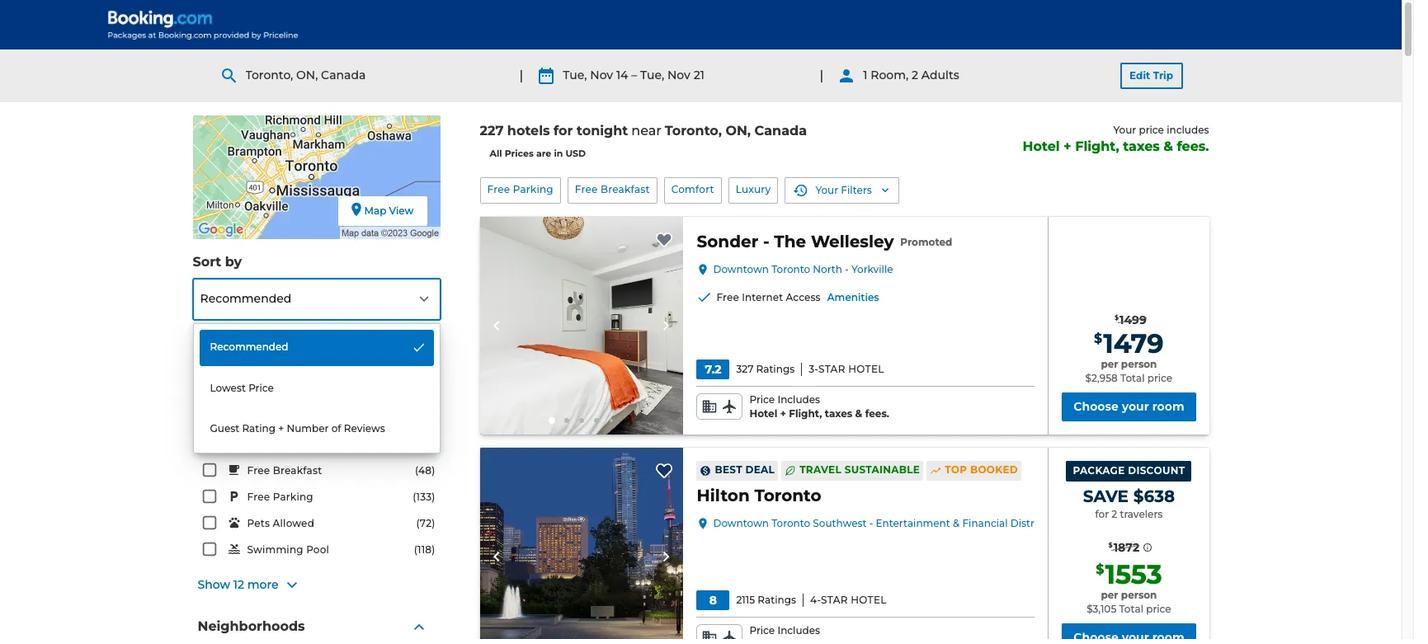 Task type: locate. For each thing, give the bounding box(es) containing it.
sort
[[193, 254, 221, 270]]

recommended up lowest price
[[210, 341, 289, 353]]

canada
[[321, 68, 366, 83], [755, 123, 807, 139]]

internet down downtown toronto north - yorkville
[[742, 291, 784, 304]]

star up 'price includes hotel + flight, taxes & fees.'
[[819, 363, 846, 375]]

| left 1
[[820, 68, 824, 83]]

total up your
[[1121, 372, 1145, 385]]

breakfast
[[601, 184, 650, 196], [273, 465, 322, 477]]

1 vertical spatial recommended
[[210, 341, 289, 353]]

0 horizontal spatial your
[[816, 184, 839, 196]]

1 horizontal spatial access
[[786, 291, 821, 304]]

| for tue, nov 14 – tue, nov 21
[[520, 68, 524, 83]]

0 horizontal spatial breakfast
[[273, 465, 322, 477]]

+ inside list box
[[278, 423, 284, 435]]

price includes hotel + flight, taxes & fees.
[[750, 394, 890, 420]]

parking up allowed
[[273, 491, 314, 504]]

tonight
[[577, 123, 628, 139]]

1 vertical spatial ratings
[[758, 594, 797, 607]]

price down 327 ratings
[[750, 394, 775, 406]]

amenities down yorkville
[[828, 291, 880, 304]]

per up $3,105
[[1102, 590, 1119, 602]]

2 horizontal spatial &
[[1164, 138, 1174, 154]]

price inside '$ 1553 per person $3,105 total price'
[[1147, 603, 1172, 616]]

2 right room,
[[912, 68, 919, 83]]

sonder - the wellesley
[[697, 232, 894, 252]]

| up the hotels
[[520, 68, 524, 83]]

edit trip
[[1130, 69, 1174, 82]]

$ left 1479
[[1095, 331, 1103, 347]]

taxes inside your price includes hotel + flight, taxes & fees.
[[1124, 138, 1161, 154]]

- left the at top right
[[764, 232, 770, 252]]

0 horizontal spatial |
[[520, 68, 524, 83]]

0 vertical spatial fees.
[[1178, 138, 1210, 154]]

1 horizontal spatial toronto,
[[665, 123, 722, 139]]

1
[[864, 68, 868, 83]]

price left includes
[[1140, 124, 1165, 136]]

2 vertical spatial price
[[1147, 603, 1172, 616]]

free parking down the prices
[[487, 184, 554, 196]]

$ inside '$ 1553 per person $3,105 total price'
[[1096, 562, 1105, 578]]

ratings right 2115
[[758, 594, 797, 607]]

2 person from the top
[[1122, 590, 1158, 602]]

2 vertical spatial &
[[953, 517, 960, 530]]

0 horizontal spatial tue,
[[563, 68, 587, 83]]

$ 1872
[[1109, 541, 1140, 556]]

flight, inside 'price includes hotel + flight, taxes & fees.'
[[789, 408, 822, 420]]

2 | from the left
[[820, 68, 824, 83]]

reviews
[[344, 423, 385, 435]]

1 vertical spatial your
[[816, 184, 839, 196]]

parking
[[513, 184, 554, 196], [273, 491, 314, 504]]

8
[[710, 594, 717, 609]]

0 horizontal spatial 2
[[912, 68, 919, 83]]

0 horizontal spatial fees.
[[866, 408, 890, 420]]

lowest
[[210, 382, 246, 395]]

hotel for 4-star hotel
[[851, 594, 887, 607]]

1 vertical spatial per
[[1102, 590, 1119, 602]]

0 vertical spatial free parking
[[487, 184, 554, 196]]

price inside 'price includes hotel + flight, taxes & fees.'
[[750, 394, 775, 406]]

discount
[[1129, 465, 1186, 477]]

0 vertical spatial recommended
[[200, 291, 292, 306]]

2 vertical spatial toronto
[[772, 517, 811, 530]]

0 horizontal spatial flight,
[[789, 408, 822, 420]]

& down 3-star hotel
[[856, 408, 863, 420]]

0 vertical spatial flight,
[[1076, 138, 1120, 154]]

list box containing recommended
[[193, 324, 440, 454]]

hilton toronto element
[[697, 484, 822, 508]]

downtown for downtown toronto north - yorkville
[[714, 263, 769, 276]]

1499
[[1120, 313, 1147, 328]]

downtown toronto southwest - entertainment & financial districts
[[714, 517, 1053, 530]]

includes down "4-"
[[778, 625, 821, 637]]

person inside '$ 1553 per person $3,105 total price'
[[1122, 590, 1158, 602]]

0 vertical spatial internet
[[742, 291, 784, 304]]

top
[[945, 464, 968, 477]]

327 ratings
[[737, 363, 795, 375]]

free breakfast down "free internet access"
[[247, 465, 322, 477]]

downtown for downtown toronto southwest - entertainment & financial districts
[[714, 517, 769, 530]]

taxes down 3-star hotel
[[825, 408, 853, 420]]

1 horizontal spatial fees.
[[1178, 138, 1210, 154]]

1 vertical spatial amenities
[[198, 394, 268, 409]]

price for price includes hotel + flight, taxes & fees.
[[750, 394, 775, 406]]

0 vertical spatial your
[[1114, 124, 1137, 136]]

access for free internet access
[[318, 439, 353, 451]]

2 per from the top
[[1102, 590, 1119, 602]]

for
[[554, 123, 573, 139], [1096, 508, 1110, 521]]

1 horizontal spatial internet
[[742, 291, 784, 304]]

|
[[520, 68, 524, 83], [820, 68, 824, 83]]

photo carousel region
[[480, 217, 684, 435], [480, 448, 684, 640]]

1 vertical spatial fees.
[[866, 408, 890, 420]]

for up in
[[554, 123, 573, 139]]

- right north
[[845, 263, 849, 276]]

toronto down the at top right
[[772, 263, 811, 276]]

swimming pool
[[247, 544, 329, 557]]

1 vertical spatial flight,
[[789, 408, 822, 420]]

list box
[[193, 324, 440, 454]]

guest
[[210, 423, 240, 435]]

ratings right the 327
[[757, 363, 795, 375]]

recommended inside dropdown button
[[200, 291, 292, 306]]

photo carousel region for 7.2
[[480, 217, 684, 435]]

1 vertical spatial +
[[781, 408, 787, 420]]

1 vertical spatial &
[[856, 408, 863, 420]]

2 tue, from the left
[[641, 68, 665, 83]]

access
[[786, 291, 821, 304], [318, 439, 353, 451]]

districts
[[1011, 517, 1053, 530]]

2 horizontal spatial +
[[1064, 138, 1072, 154]]

1 horizontal spatial tue,
[[641, 68, 665, 83]]

booked
[[971, 464, 1019, 477]]

1 downtown from the top
[[714, 263, 769, 276]]

star right 2115 ratings
[[822, 594, 848, 607]]

best deal
[[715, 464, 775, 477]]

downtown down sonder
[[714, 263, 769, 276]]

choose your room
[[1074, 399, 1185, 414]]

$ 1553 per person $3,105 total price
[[1087, 559, 1172, 616]]

price inside $ 1499 $ 1479 per person $2,958 total price
[[1148, 372, 1173, 385]]

price down 1553
[[1147, 603, 1172, 616]]

fees. down includes
[[1178, 138, 1210, 154]]

1 horizontal spatial your
[[1114, 124, 1137, 136]]

fees. inside 'price includes hotel + flight, taxes & fees.'
[[866, 408, 890, 420]]

access down of
[[318, 439, 353, 451]]

are
[[537, 148, 552, 160]]

rating
[[242, 423, 276, 435]]

0 vertical spatial ratings
[[757, 363, 795, 375]]

0 vertical spatial toronto,
[[246, 68, 293, 83]]

nov left 14
[[590, 68, 614, 83]]

& down includes
[[1164, 138, 1174, 154]]

$ inside $ 1872
[[1109, 542, 1113, 550]]

includes down "3-" at bottom right
[[778, 394, 821, 406]]

1 vertical spatial breakfast
[[273, 465, 322, 477]]

your down edit
[[1114, 124, 1137, 136]]

1 vertical spatial -
[[845, 263, 849, 276]]

save $638
[[1084, 487, 1176, 507]]

toronto for hilton toronto
[[755, 486, 822, 506]]

| for 1 room, 2 adults
[[820, 68, 824, 83]]

0 vertical spatial price
[[1140, 124, 1165, 136]]

person down 1872
[[1122, 590, 1158, 602]]

0 vertical spatial for
[[554, 123, 573, 139]]

ratings
[[757, 363, 795, 375], [758, 594, 797, 607]]

tue, left 14
[[563, 68, 587, 83]]

0 horizontal spatial internet
[[273, 439, 315, 451]]

recommended for recommended dropdown button
[[200, 291, 292, 306]]

1 vertical spatial 2
[[1112, 508, 1118, 521]]

2 down "save"
[[1112, 508, 1118, 521]]

taxes down edit
[[1124, 138, 1161, 154]]

go to image #5 image
[[610, 419, 613, 422]]

0 horizontal spatial parking
[[273, 491, 314, 504]]

0 horizontal spatial +
[[278, 423, 284, 435]]

2 photo carousel region from the top
[[480, 448, 684, 640]]

1 vertical spatial star
[[822, 594, 848, 607]]

- for southwest
[[870, 517, 874, 530]]

$ left 1499
[[1115, 314, 1119, 322]]

hotel
[[1023, 138, 1060, 154], [849, 363, 885, 375], [750, 408, 778, 420], [851, 594, 887, 607]]

1 vertical spatial toronto
[[755, 486, 822, 506]]

view
[[389, 205, 414, 217]]

& left financial
[[953, 517, 960, 530]]

downtown down hilton
[[714, 517, 769, 530]]

0 horizontal spatial -
[[764, 232, 770, 252]]

person up your
[[1122, 358, 1158, 371]]

1 tue, from the left
[[563, 68, 587, 83]]

total inside '$ 1553 per person $3,105 total price'
[[1120, 603, 1144, 616]]

price inside your price includes hotel + flight, taxes & fees.
[[1140, 124, 1165, 136]]

tue, right –
[[641, 68, 665, 83]]

taxes
[[1124, 138, 1161, 154], [825, 408, 853, 420]]

comfort
[[672, 184, 715, 196]]

per
[[1102, 358, 1119, 371], [1102, 590, 1119, 602]]

1 | from the left
[[520, 68, 524, 83]]

breakfast down "free internet access"
[[273, 465, 322, 477]]

toronto down deal
[[755, 486, 822, 506]]

trip
[[1154, 69, 1174, 82]]

0 vertical spatial person
[[1122, 358, 1158, 371]]

free breakfast
[[575, 184, 650, 196], [247, 465, 322, 477]]

1 vertical spatial free breakfast
[[247, 465, 322, 477]]

1 vertical spatial downtown
[[714, 517, 769, 530]]

edit trip button
[[1121, 63, 1183, 89]]

fees. down 3-star hotel
[[866, 408, 890, 420]]

2
[[912, 68, 919, 83], [1112, 508, 1118, 521]]

$ left 1872
[[1109, 542, 1113, 550]]

for down "save"
[[1096, 508, 1110, 521]]

free parking
[[487, 184, 554, 196], [247, 491, 314, 504]]

0 horizontal spatial taxes
[[825, 408, 853, 420]]

includes inside 'price includes hotel + flight, taxes & fees.'
[[778, 394, 821, 406]]

1 vertical spatial photo carousel region
[[480, 448, 684, 640]]

toronto for downtown toronto north - yorkville
[[772, 263, 811, 276]]

adults
[[922, 68, 960, 83]]

edit
[[1130, 69, 1151, 82]]

per inside '$ 1553 per person $3,105 total price'
[[1102, 590, 1119, 602]]

1 vertical spatial person
[[1122, 590, 1158, 602]]

access for free internet access amenities
[[786, 291, 821, 304]]

1 horizontal spatial |
[[820, 68, 824, 83]]

price
[[249, 382, 274, 395], [750, 394, 775, 406], [750, 625, 775, 637]]

0 horizontal spatial free parking
[[247, 491, 314, 504]]

free breakfast down usd
[[575, 184, 650, 196]]

0 vertical spatial canada
[[321, 68, 366, 83]]

0 vertical spatial taxes
[[1124, 138, 1161, 154]]

$3,105
[[1087, 603, 1117, 616]]

1479
[[1104, 328, 1165, 360]]

1 horizontal spatial taxes
[[1124, 138, 1161, 154]]

0 vertical spatial downtown
[[714, 263, 769, 276]]

-
[[764, 232, 770, 252], [845, 263, 849, 276], [870, 517, 874, 530]]

free internet access amenities
[[717, 291, 880, 304]]

1 vertical spatial taxes
[[825, 408, 853, 420]]

0 vertical spatial photo carousel region
[[480, 217, 684, 435]]

$ for 1872
[[1109, 542, 1113, 550]]

hotel inside 'price includes hotel + flight, taxes & fees.'
[[750, 408, 778, 420]]

person
[[1122, 358, 1158, 371], [1122, 590, 1158, 602]]

1 vertical spatial total
[[1120, 603, 1144, 616]]

1 vertical spatial for
[[1096, 508, 1110, 521]]

on,
[[296, 68, 318, 83], [726, 123, 751, 139]]

internet down guest rating + number of reviews
[[273, 439, 315, 451]]

2 includes from the top
[[778, 625, 821, 637]]

free parking up pets allowed
[[247, 491, 314, 504]]

(72)
[[417, 518, 435, 530]]

recommended
[[200, 291, 292, 306], [210, 341, 289, 353]]

0 vertical spatial access
[[786, 291, 821, 304]]

free internet access
[[247, 439, 353, 451]]

1 vertical spatial canada
[[755, 123, 807, 139]]

1 horizontal spatial flight,
[[1076, 138, 1120, 154]]

1 horizontal spatial on,
[[726, 123, 751, 139]]

2 horizontal spatial -
[[870, 517, 874, 530]]

star for 8
[[822, 594, 848, 607]]

+ inside 'price includes hotel + flight, taxes & fees.'
[[781, 408, 787, 420]]

- for north
[[845, 263, 849, 276]]

parking down all prices are in usd
[[513, 184, 554, 196]]

0 horizontal spatial for
[[554, 123, 573, 139]]

total right $3,105
[[1120, 603, 1144, 616]]

toronto down hilton toronto
[[772, 517, 811, 530]]

internet for free internet access
[[273, 439, 315, 451]]

pets allowed
[[247, 518, 315, 530]]

1 horizontal spatial amenities
[[828, 291, 880, 304]]

1 horizontal spatial -
[[845, 263, 849, 276]]

$ left 1553
[[1096, 562, 1105, 578]]

per up the $2,958
[[1102, 358, 1119, 371]]

free
[[487, 184, 510, 196], [575, 184, 598, 196], [717, 291, 740, 304], [247, 439, 270, 451], [247, 465, 270, 477], [247, 491, 270, 504]]

0 horizontal spatial nov
[[590, 68, 614, 83]]

1 vertical spatial free parking
[[247, 491, 314, 504]]

hotels
[[508, 123, 550, 139]]

1 vertical spatial internet
[[273, 439, 315, 451]]

0 vertical spatial &
[[1164, 138, 1174, 154]]

1 per from the top
[[1102, 358, 1119, 371]]

1 horizontal spatial +
[[781, 408, 787, 420]]

package
[[1074, 465, 1126, 477]]

2 downtown from the top
[[714, 517, 769, 530]]

photo carousel region for 8
[[480, 448, 684, 640]]

your left filters
[[816, 184, 839, 196]]

includes
[[778, 394, 821, 406], [778, 625, 821, 637]]

recommended inside list box
[[210, 341, 289, 353]]

0 horizontal spatial access
[[318, 439, 353, 451]]

1 horizontal spatial free parking
[[487, 184, 554, 196]]

show 12 more
[[198, 578, 279, 593]]

1 vertical spatial parking
[[273, 491, 314, 504]]

0 vertical spatial total
[[1121, 372, 1145, 385]]

$
[[1115, 314, 1119, 322], [1095, 331, 1103, 347], [1109, 542, 1113, 550], [1096, 562, 1105, 578]]

4-star hotel
[[811, 594, 887, 607]]

1 person from the top
[[1122, 358, 1158, 371]]

1 horizontal spatial for
[[1096, 508, 1110, 521]]

1 horizontal spatial nov
[[668, 68, 691, 83]]

breakfast down 227 hotels for tonight near toronto, on, canada
[[601, 184, 650, 196]]

includes for price includes hotel + flight, taxes & fees.
[[778, 394, 821, 406]]

toronto for downtown toronto southwest - entertainment & financial districts
[[772, 517, 811, 530]]

your inside button
[[816, 184, 839, 196]]

internet
[[742, 291, 784, 304], [273, 439, 315, 451]]

sustainable
[[845, 464, 921, 477]]

north
[[813, 263, 843, 276]]

2 vertical spatial +
[[278, 423, 284, 435]]

booking.com packages image
[[107, 10, 300, 40]]

your inside your price includes hotel + flight, taxes & fees.
[[1114, 124, 1137, 136]]

star
[[819, 363, 846, 375], [822, 594, 848, 607]]

amenities up guest at the bottom of the page
[[198, 394, 268, 409]]

0 horizontal spatial on,
[[296, 68, 318, 83]]

toronto
[[772, 263, 811, 276], [755, 486, 822, 506], [772, 517, 811, 530]]

1 vertical spatial price
[[1148, 372, 1173, 385]]

0 vertical spatial -
[[764, 232, 770, 252]]

0 vertical spatial parking
[[513, 184, 554, 196]]

access down downtown toronto north - yorkville
[[786, 291, 821, 304]]

0 vertical spatial free breakfast
[[575, 184, 650, 196]]

star for 7.2
[[819, 363, 846, 375]]

nov left 21
[[668, 68, 691, 83]]

2 vertical spatial -
[[870, 517, 874, 530]]

your
[[1114, 124, 1137, 136], [816, 184, 839, 196]]

- right southwest
[[870, 517, 874, 530]]

price down 2115 ratings
[[750, 625, 775, 637]]

1 photo carousel region from the top
[[480, 217, 684, 435]]

recommended down by at top left
[[200, 291, 292, 306]]

1 vertical spatial access
[[318, 439, 353, 451]]

0 horizontal spatial amenities
[[198, 394, 268, 409]]

price up 'room'
[[1148, 372, 1173, 385]]

1 horizontal spatial &
[[953, 517, 960, 530]]

1 includes from the top
[[778, 394, 821, 406]]

0 vertical spatial amenities
[[828, 291, 880, 304]]



Task type: vqa. For each thing, say whether or not it's contained in the screenshot.
USD
yes



Task type: describe. For each thing, give the bounding box(es) containing it.
1 vertical spatial toronto,
[[665, 123, 722, 139]]

image 1 of 20 image
[[480, 217, 684, 435]]

recommended for list box containing recommended
[[210, 341, 289, 353]]

map
[[364, 205, 387, 217]]

go to image #2 image
[[565, 418, 570, 423]]

taxes inside 'price includes hotel + flight, taxes & fees.'
[[825, 408, 853, 420]]

0 horizontal spatial free breakfast
[[247, 465, 322, 477]]

allowed
[[273, 518, 315, 530]]

sonder
[[697, 232, 759, 252]]

1 room, 2 adults
[[864, 68, 960, 83]]

the
[[775, 232, 807, 252]]

hotel for price includes hotel + flight, taxes & fees.
[[750, 408, 778, 420]]

choose your room button
[[1063, 393, 1197, 422]]

1 horizontal spatial canada
[[755, 123, 807, 139]]

room
[[1153, 399, 1185, 414]]

0 horizontal spatial toronto,
[[246, 68, 293, 83]]

your
[[1123, 399, 1150, 414]]

0 vertical spatial 2
[[912, 68, 919, 83]]

3-star hotel
[[809, 363, 885, 375]]

entertainment
[[876, 517, 951, 530]]

more
[[247, 578, 279, 593]]

1 horizontal spatial parking
[[513, 184, 554, 196]]

3-
[[809, 363, 819, 375]]

pets
[[247, 518, 270, 530]]

filters
[[842, 184, 872, 196]]

+ inside your price includes hotel + flight, taxes & fees.
[[1064, 138, 1072, 154]]

& inside your price includes hotel + flight, taxes & fees.
[[1164, 138, 1174, 154]]

1 horizontal spatial free breakfast
[[575, 184, 650, 196]]

for 2 travelers
[[1096, 508, 1163, 521]]

room,
[[871, 68, 909, 83]]

$ for 1553
[[1096, 562, 1105, 578]]

ratings for 7.2
[[757, 363, 795, 375]]

your for your filters
[[816, 184, 839, 196]]

total inside $ 1499 $ 1479 per person $2,958 total price
[[1121, 372, 1145, 385]]

guest rating + number of reviews
[[210, 423, 385, 435]]

your for your price includes hotel + flight, taxes & fees.
[[1114, 124, 1137, 136]]

227
[[480, 123, 504, 139]]

go to image #4 image
[[594, 418, 599, 423]]

internet for free internet access amenities
[[742, 291, 784, 304]]

0 horizontal spatial canada
[[321, 68, 366, 83]]

recommended button
[[193, 279, 440, 320]]

travel sustainable
[[800, 464, 921, 477]]

all prices are in usd
[[490, 148, 586, 160]]

toronto, on, canada
[[246, 68, 366, 83]]

prices
[[505, 148, 534, 160]]

1 vertical spatial on,
[[726, 123, 751, 139]]

amenities inside dropdown button
[[198, 394, 268, 409]]

(118)
[[414, 544, 435, 556]]

1553
[[1106, 559, 1163, 591]]

& inside 'price includes hotel + flight, taxes & fees.'
[[856, 408, 863, 420]]

(133)
[[413, 491, 435, 504]]

$638
[[1134, 487, 1176, 507]]

includes
[[1167, 124, 1210, 136]]

2115 ratings
[[737, 594, 797, 607]]

hilton
[[697, 486, 750, 506]]

property building image
[[480, 448, 684, 640]]

of
[[332, 423, 341, 435]]

your price includes hotel + flight, taxes & fees.
[[1023, 124, 1210, 154]]

fees. inside your price includes hotel + flight, taxes & fees.
[[1178, 138, 1210, 154]]

hilton toronto
[[697, 486, 822, 506]]

hotel for 3-star hotel
[[849, 363, 885, 375]]

lowest price
[[210, 382, 274, 395]]

person inside $ 1499 $ 1479 per person $2,958 total price
[[1122, 358, 1158, 371]]

0 vertical spatial breakfast
[[601, 184, 650, 196]]

your filters
[[816, 184, 872, 196]]

1 horizontal spatial 2
[[1112, 508, 1118, 521]]

21
[[694, 68, 705, 83]]

expand image
[[879, 184, 892, 197]]

price for price includes
[[750, 625, 775, 637]]

2 nov from the left
[[668, 68, 691, 83]]

2115
[[737, 594, 755, 607]]

downtown toronto north - yorkville
[[714, 263, 894, 276]]

best
[[715, 464, 743, 477]]

show 12 more button
[[198, 576, 435, 596]]

in
[[554, 148, 563, 160]]

price includes
[[750, 625, 821, 637]]

1 nov from the left
[[590, 68, 614, 83]]

yorkville
[[852, 263, 894, 276]]

your filters button
[[785, 177, 900, 204]]

price right lowest
[[249, 382, 274, 395]]

go to image #3 image
[[580, 418, 584, 423]]

southwest
[[813, 517, 867, 530]]

hotel inside your price includes hotel + flight, taxes & fees.
[[1023, 138, 1060, 154]]

per inside $ 1499 $ 1479 per person $2,958 total price
[[1102, 358, 1119, 371]]

$ 1499 $ 1479 per person $2,958 total price
[[1086, 313, 1173, 385]]

neighborhoods button
[[194, 609, 439, 640]]

4-
[[811, 594, 822, 607]]

by
[[225, 254, 242, 270]]

14
[[617, 68, 629, 83]]

sonder - the wellesley - promoted element
[[697, 230, 953, 253]]

$2,958
[[1086, 372, 1118, 385]]

(48)
[[415, 465, 435, 477]]

top booked
[[945, 464, 1019, 477]]

–
[[632, 68, 638, 83]]

227 hotels for tonight near toronto, on, canada
[[480, 123, 807, 139]]

includes for price includes
[[778, 625, 821, 637]]

flight, inside your price includes hotel + flight, taxes & fees.
[[1076, 138, 1120, 154]]

ratings for 8
[[758, 594, 797, 607]]

pool
[[306, 544, 329, 557]]

327
[[737, 363, 754, 375]]

package discount
[[1074, 465, 1186, 477]]

amenities button
[[194, 384, 439, 421]]

1872
[[1114, 541, 1140, 556]]

choose
[[1074, 399, 1119, 414]]

12
[[233, 578, 244, 593]]

sort by
[[193, 254, 242, 270]]

swimming
[[247, 544, 304, 557]]

go to image #1 image
[[549, 418, 556, 424]]

usd
[[566, 148, 586, 160]]

map view
[[364, 205, 414, 217]]

neighborhoods
[[198, 619, 305, 635]]

near
[[632, 123, 662, 139]]

number
[[287, 423, 329, 435]]

wellesley
[[811, 232, 894, 252]]

$ for 1499
[[1115, 314, 1119, 322]]



